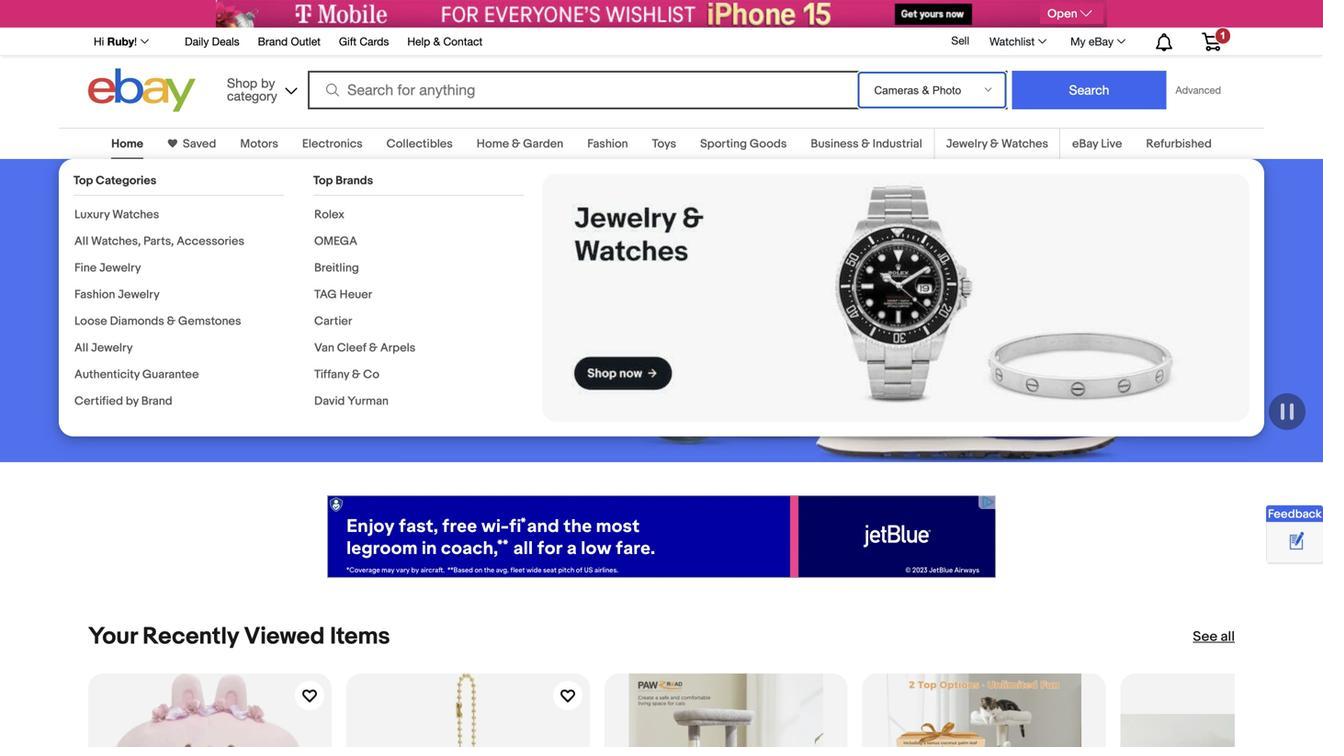 Task type: describe. For each thing, give the bounding box(es) containing it.
home for home
[[111, 137, 143, 151]]

0 vertical spatial advertisement region
[[216, 0, 1108, 28]]

shop inside the savings continue shop exclusive deals on your favorite brands.
[[88, 267, 128, 287]]

& for help
[[433, 35, 440, 48]]

brands
[[336, 174, 373, 188]]

certified by brand link
[[74, 394, 172, 409]]

jewelry & watches link
[[946, 137, 1049, 151]]

fashion for fashion link on the top left of the page
[[588, 137, 628, 151]]

Search for anything text field
[[311, 73, 855, 108]]

help & contact link
[[408, 32, 483, 52]]

advanced
[[1176, 84, 1222, 96]]

home for home & garden
[[477, 137, 509, 151]]

my ebay
[[1071, 35, 1114, 48]]

all for all watches, parts, accessories
[[74, 234, 88, 249]]

exclusive
[[131, 267, 202, 287]]

open
[[1048, 7, 1078, 21]]

watches inside top categories element
[[112, 208, 159, 222]]

fashion jewelry link
[[74, 288, 160, 302]]

david yurman link
[[314, 394, 389, 409]]

fashion link
[[588, 137, 628, 151]]

jewelry for fine jewelry
[[99, 261, 141, 275]]

now
[[176, 341, 206, 360]]

parts,
[[144, 234, 174, 249]]

fine
[[74, 261, 97, 275]]

brand inside account navigation
[[258, 35, 288, 48]]

loose diamonds & gemstones
[[74, 314, 241, 329]]

certified
[[74, 394, 123, 409]]

cleef
[[337, 341, 367, 355]]

motors link
[[240, 137, 278, 151]]

certified by brand
[[74, 394, 172, 409]]

brand outlet link
[[258, 32, 321, 52]]

tag
[[314, 288, 337, 302]]

shop by category button
[[219, 68, 301, 108]]

watches,
[[91, 234, 141, 249]]

& for home
[[512, 137, 521, 151]]

authenticity guarantee
[[74, 368, 199, 382]]

viewed
[[244, 623, 325, 651]]

see
[[1193, 629, 1218, 645]]

all watches, parts, accessories link
[[74, 234, 244, 249]]

van
[[314, 341, 334, 355]]

breitling link
[[314, 261, 359, 275]]

omega
[[314, 234, 357, 249]]

recently
[[143, 623, 239, 651]]

get them now
[[105, 341, 209, 360]]

!
[[134, 35, 137, 48]]

yurman
[[348, 394, 389, 409]]

category
[[227, 88, 277, 103]]

all jewelry link
[[74, 341, 133, 355]]

accessories
[[177, 234, 244, 249]]

tiffany & co link
[[314, 368, 380, 382]]

fine jewelry link
[[74, 261, 141, 275]]

all for all jewelry
[[74, 341, 88, 355]]

shop by category banner
[[84, 27, 1235, 117]]

rolex link
[[314, 208, 345, 222]]

deals
[[206, 267, 248, 287]]

my
[[1071, 35, 1086, 48]]

continue
[[88, 217, 231, 259]]

ebay live link
[[1073, 137, 1123, 151]]

david yurman
[[314, 394, 389, 409]]

luxury watches link
[[74, 208, 159, 222]]

luxury
[[74, 208, 110, 222]]

collectibles
[[387, 137, 453, 151]]

sell link
[[943, 34, 978, 47]]

shop inside shop by category
[[227, 75, 258, 91]]

advanced link
[[1167, 72, 1231, 108]]

industrial
[[873, 137, 923, 151]]

the savings continue shop exclusive deals on your favorite brands.
[[88, 174, 307, 308]]

gift cards link
[[339, 32, 389, 52]]

sporting goods link
[[700, 137, 787, 151]]

van cleef & arpels
[[314, 341, 416, 355]]

watchlist link
[[980, 30, 1055, 52]]

toys
[[652, 137, 677, 151]]

hi
[[94, 35, 104, 48]]

1 link
[[1191, 27, 1233, 54]]

all
[[1221, 629, 1235, 645]]

daily
[[185, 35, 209, 48]]

jewelry & watches
[[946, 137, 1049, 151]]

refurbished
[[1146, 137, 1212, 151]]

help
[[408, 35, 430, 48]]

sporting
[[700, 137, 747, 151]]

your
[[88, 623, 137, 651]]

the savings continue main content
[[0, 117, 1324, 747]]

brand outlet
[[258, 35, 321, 48]]

home & garden link
[[477, 137, 564, 151]]

collectibles link
[[387, 137, 453, 151]]

brand inside top categories element
[[141, 394, 172, 409]]

loose
[[74, 314, 107, 329]]

cartier link
[[314, 314, 352, 329]]



Task type: vqa. For each thing, say whether or not it's contained in the screenshot.
the right Top
yes



Task type: locate. For each thing, give the bounding box(es) containing it.
jewelry
[[946, 137, 988, 151], [99, 261, 141, 275], [118, 288, 160, 302], [91, 341, 133, 355]]

them
[[136, 341, 173, 360]]

1 top from the left
[[74, 174, 93, 188]]

refurbished link
[[1146, 137, 1212, 151]]

top
[[74, 174, 93, 188], [313, 174, 333, 188]]

gift cards
[[339, 35, 389, 48]]

all down loose
[[74, 341, 88, 355]]

shop up fashion jewelry
[[88, 267, 128, 287]]

top categories element
[[74, 174, 284, 421]]

van cleef & arpels link
[[314, 341, 416, 355]]

loose diamonds & gemstones link
[[74, 314, 241, 329]]

motors
[[240, 137, 278, 151]]

shop down deals in the top of the page
[[227, 75, 258, 91]]

jewelry & watches - shop now image
[[542, 174, 1250, 422]]

tag heuer
[[314, 288, 372, 302]]

1 vertical spatial watches
[[112, 208, 159, 222]]

fashion for fashion jewelry
[[74, 288, 115, 302]]

feedback
[[1268, 507, 1322, 522]]

by down the authenticity guarantee
[[126, 394, 139, 409]]

heuer
[[340, 288, 372, 302]]

0 vertical spatial shop
[[227, 75, 258, 91]]

by down brand outlet link
[[261, 75, 275, 91]]

your recently viewed items link
[[88, 623, 390, 651]]

cartier
[[314, 314, 352, 329]]

tag heuer link
[[314, 288, 372, 302]]

saved link
[[177, 137, 216, 151]]

the
[[88, 174, 147, 216]]

get
[[105, 341, 132, 360]]

by for category
[[261, 75, 275, 91]]

top left brands
[[313, 174, 333, 188]]

categories
[[96, 174, 156, 188]]

0 horizontal spatial fashion
[[74, 288, 115, 302]]

daily deals link
[[185, 32, 240, 52]]

advertisement region
[[216, 0, 1108, 28], [327, 495, 996, 578]]

& inside account navigation
[[433, 35, 440, 48]]

gift
[[339, 35, 357, 48]]

fashion inside top categories element
[[74, 288, 115, 302]]

jewelry right the industrial at the top of the page
[[946, 137, 988, 151]]

& for tiffany
[[352, 368, 361, 382]]

1 home from the left
[[111, 137, 143, 151]]

1 all from the top
[[74, 234, 88, 249]]

account navigation
[[84, 27, 1235, 56]]

advertisement region inside the savings continue "main content"
[[327, 495, 996, 578]]

watchlist
[[990, 35, 1035, 48]]

0 vertical spatial ebay
[[1089, 35, 1114, 48]]

top brands element
[[313, 174, 524, 421]]

diamonds
[[110, 314, 164, 329]]

1 vertical spatial ebay
[[1073, 137, 1099, 151]]

fashion up loose
[[74, 288, 115, 302]]

1 vertical spatial by
[[126, 394, 139, 409]]

0 horizontal spatial shop
[[88, 267, 128, 287]]

by for brand
[[126, 394, 139, 409]]

fashion
[[588, 137, 628, 151], [74, 288, 115, 302]]

0 vertical spatial by
[[261, 75, 275, 91]]

open button
[[1040, 4, 1104, 24]]

see all
[[1193, 629, 1235, 645]]

tiffany
[[314, 368, 349, 382]]

1 vertical spatial brand
[[141, 394, 172, 409]]

contact
[[443, 35, 483, 48]]

1 horizontal spatial fashion
[[588, 137, 628, 151]]

0 vertical spatial brand
[[258, 35, 288, 48]]

0 horizontal spatial top
[[74, 174, 93, 188]]

items
[[330, 623, 390, 651]]

fashion left toys link
[[588, 137, 628, 151]]

brand left outlet on the top of the page
[[258, 35, 288, 48]]

daily deals
[[185, 35, 240, 48]]

None submit
[[1012, 71, 1167, 109]]

business
[[811, 137, 859, 151]]

get them now link
[[88, 330, 251, 372]]

2 home from the left
[[477, 137, 509, 151]]

home up categories
[[111, 137, 143, 151]]

ebay live
[[1073, 137, 1123, 151]]

1 horizontal spatial shop
[[227, 75, 258, 91]]

savings
[[155, 174, 279, 216]]

sporting goods
[[700, 137, 787, 151]]

2 top from the left
[[313, 174, 333, 188]]

ebay left live
[[1073, 137, 1099, 151]]

1 horizontal spatial brand
[[258, 35, 288, 48]]

all jewelry
[[74, 341, 133, 355]]

my ebay link
[[1061, 30, 1134, 52]]

watches
[[1002, 137, 1049, 151], [112, 208, 159, 222]]

business & industrial
[[811, 137, 923, 151]]

shop
[[227, 75, 258, 91], [88, 267, 128, 287]]

home & garden
[[477, 137, 564, 151]]

1 horizontal spatial home
[[477, 137, 509, 151]]

the savings continue link
[[88, 174, 353, 260]]

0 vertical spatial watches
[[1002, 137, 1049, 151]]

brand down guarantee
[[141, 394, 172, 409]]

0 horizontal spatial watches
[[112, 208, 159, 222]]

1 horizontal spatial watches
[[1002, 137, 1049, 151]]

0 horizontal spatial home
[[111, 137, 143, 151]]

0 horizontal spatial brand
[[141, 394, 172, 409]]

watches up watches,
[[112, 208, 159, 222]]

top for top categories
[[74, 174, 93, 188]]

none submit inside shop by category banner
[[1012, 71, 1167, 109]]

tiffany & co
[[314, 368, 380, 382]]

& for business
[[862, 137, 870, 151]]

1 vertical spatial fashion
[[74, 288, 115, 302]]

toys link
[[652, 137, 677, 151]]

home
[[111, 137, 143, 151], [477, 137, 509, 151]]

authenticity guarantee link
[[74, 368, 199, 382]]

0 horizontal spatial by
[[126, 394, 139, 409]]

1 vertical spatial shop
[[88, 267, 128, 287]]

&
[[433, 35, 440, 48], [512, 137, 521, 151], [862, 137, 870, 151], [991, 137, 999, 151], [167, 314, 176, 329], [369, 341, 378, 355], [352, 368, 361, 382]]

your
[[274, 267, 307, 287]]

luxury watches
[[74, 208, 159, 222]]

0 vertical spatial fashion
[[588, 137, 628, 151]]

top for top brands
[[313, 174, 333, 188]]

saved
[[183, 137, 216, 151]]

by
[[261, 75, 275, 91], [126, 394, 139, 409]]

authenticity
[[74, 368, 140, 382]]

1
[[1221, 30, 1226, 41]]

business & industrial link
[[811, 137, 923, 151]]

rolex
[[314, 208, 345, 222]]

jewelry up fashion jewelry link
[[99, 261, 141, 275]]

co
[[363, 368, 380, 382]]

see all link
[[1193, 628, 1235, 646]]

omega link
[[314, 234, 357, 249]]

jewelry for fashion jewelry
[[118, 288, 160, 302]]

& for jewelry
[[991, 137, 999, 151]]

your recently viewed items
[[88, 623, 390, 651]]

1 vertical spatial all
[[74, 341, 88, 355]]

ebay inside the savings continue "main content"
[[1073, 137, 1099, 151]]

ruby
[[107, 35, 134, 48]]

by inside shop by category
[[261, 75, 275, 91]]

home left garden
[[477, 137, 509, 151]]

goods
[[750, 137, 787, 151]]

jewelry for all jewelry
[[91, 341, 133, 355]]

1 horizontal spatial by
[[261, 75, 275, 91]]

shop by category
[[227, 75, 277, 103]]

jewelry up diamonds
[[118, 288, 160, 302]]

outlet
[[291, 35, 321, 48]]

cards
[[360, 35, 389, 48]]

ebay
[[1089, 35, 1114, 48], [1073, 137, 1099, 151]]

ebay inside account navigation
[[1089, 35, 1114, 48]]

by inside top categories element
[[126, 394, 139, 409]]

all up the fine
[[74, 234, 88, 249]]

hi ruby !
[[94, 35, 137, 48]]

2 all from the top
[[74, 341, 88, 355]]

1 horizontal spatial top
[[313, 174, 333, 188]]

top up luxury
[[74, 174, 93, 188]]

1 vertical spatial advertisement region
[[327, 495, 996, 578]]

on
[[251, 267, 270, 287]]

favorite
[[88, 287, 145, 308]]

0 vertical spatial all
[[74, 234, 88, 249]]

jewelry up authenticity
[[91, 341, 133, 355]]

sell
[[952, 34, 970, 47]]

ebay right my
[[1089, 35, 1114, 48]]

& inside top categories element
[[167, 314, 176, 329]]

top categories
[[74, 174, 156, 188]]

watches left ebay live link
[[1002, 137, 1049, 151]]

arpels
[[380, 341, 416, 355]]



